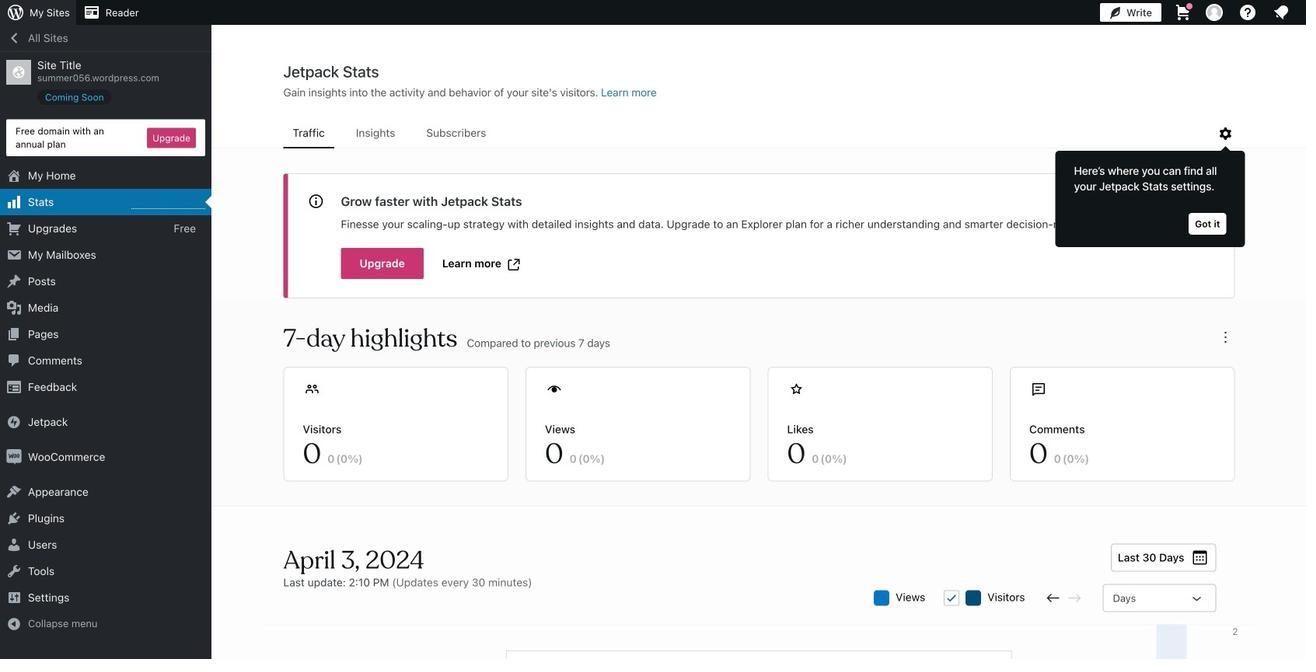 Task type: vqa. For each thing, say whether or not it's contained in the screenshot.
my shopping cart "icon"
yes



Task type: describe. For each thing, give the bounding box(es) containing it.
close image
[[1197, 193, 1216, 212]]

jetpack stats main content
[[212, 61, 1307, 660]]

help image
[[1239, 3, 1258, 22]]

my profile image
[[1206, 4, 1223, 21]]

my shopping cart image
[[1174, 3, 1193, 22]]

none checkbox inside jetpack stats main content
[[944, 591, 960, 606]]



Task type: locate. For each thing, give the bounding box(es) containing it.
2 img image from the top
[[6, 450, 22, 465]]

0 vertical spatial img image
[[6, 415, 22, 430]]

menu inside jetpack stats main content
[[283, 119, 1217, 149]]

None checkbox
[[944, 591, 960, 606]]

tooltip
[[1048, 143, 1246, 247]]

menu
[[283, 119, 1217, 149]]

1 vertical spatial img image
[[6, 450, 22, 465]]

img image
[[6, 415, 22, 430], [6, 450, 22, 465]]

manage your notifications image
[[1272, 3, 1291, 22]]

highest hourly views 0 image
[[131, 199, 205, 209]]

1 img image from the top
[[6, 415, 22, 430]]



